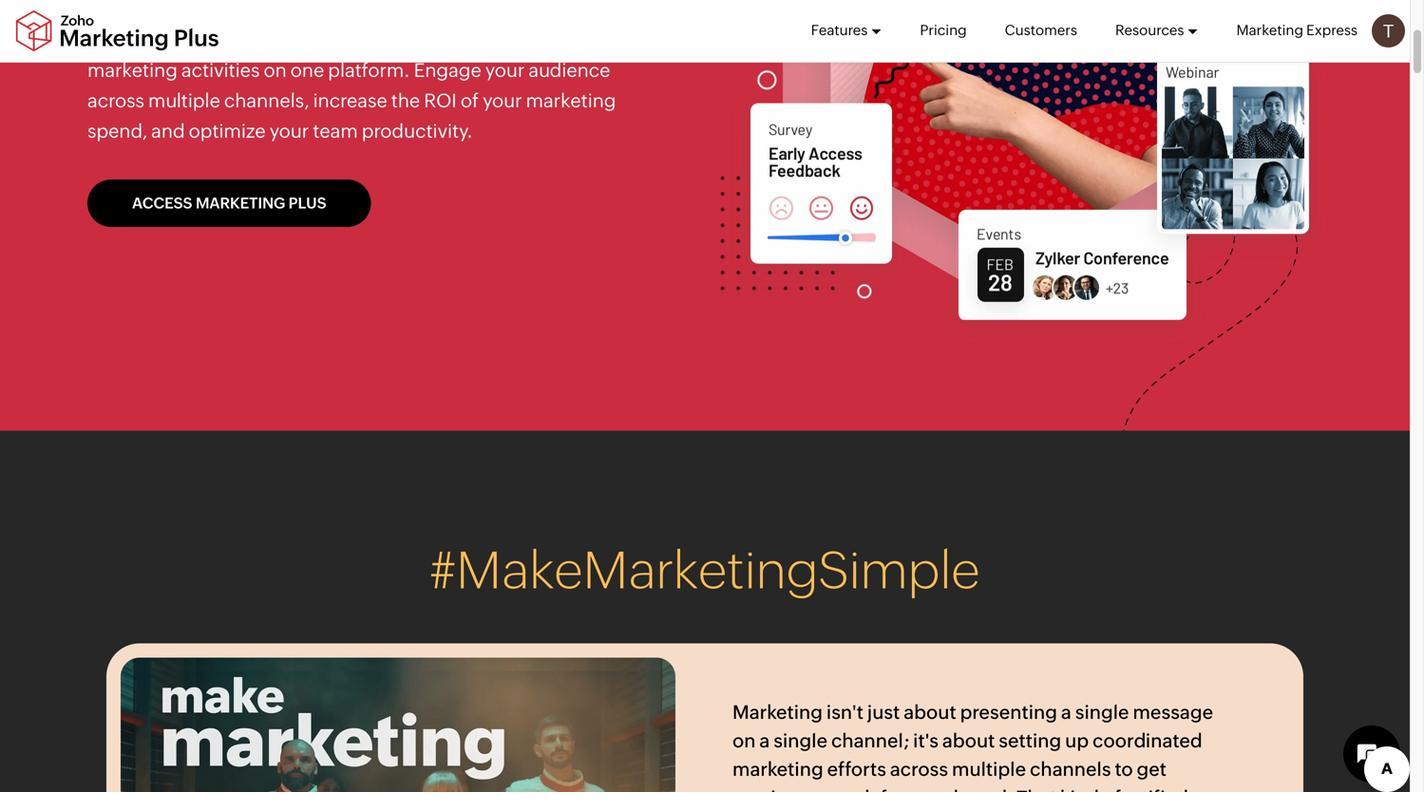 Task type: vqa. For each thing, say whether or not it's contained in the screenshot.
marketing to the bottom
yes



Task type: describe. For each thing, give the bounding box(es) containing it.
of inside 'marketing isn't just about presenting a single message on a single channel; it's about setting up coordinated marketing efforts across multiple channels to get maximum reach for your brand. that kind of unif'
[[1103, 787, 1122, 792]]

efforts
[[827, 759, 887, 781]]

sizes,
[[263, 29, 311, 51]]

setting
[[999, 730, 1062, 752]]

on inside built for teams of all sizes, zoho marketing plus unifies all your marketing activities on one platform. engage your audience across multiple channels, increase the roi of your marketing spend, and optimize your team productivity.
[[264, 59, 287, 81]]

1 vertical spatial about
[[943, 730, 995, 752]]

terry turtle image
[[1372, 14, 1405, 48]]

1 all from the left
[[240, 29, 260, 51]]

audience
[[529, 59, 610, 81]]

resources
[[1116, 22, 1184, 38]]

pricing link
[[920, 0, 967, 61]]

2 all from the left
[[561, 29, 581, 51]]

increase
[[313, 90, 387, 112]]

built for teams of all sizes, zoho marketing plus unifies all your marketing activities on one platform. engage your audience across multiple channels, increase the roi of your marketing spend, and optimize your team productivity.
[[87, 29, 624, 142]]

to
[[1115, 759, 1133, 781]]

0 horizontal spatial a
[[760, 730, 770, 752]]

built
[[87, 29, 127, 51]]

teams
[[160, 29, 214, 51]]

kind
[[1060, 787, 1099, 792]]

message
[[1133, 702, 1214, 724]]

get
[[1137, 759, 1167, 781]]

coordinated
[[1093, 730, 1203, 752]]

team
[[313, 120, 358, 142]]

plus inside built for teams of all sizes, zoho marketing plus unifies all your marketing activities on one platform. engage your audience across multiple channels, increase the roi of your marketing spend, and optimize your team productivity.
[[458, 29, 494, 51]]

marketing express link
[[1237, 0, 1358, 61]]

one
[[291, 59, 324, 81]]

marketing inside built for teams of all sizes, zoho marketing plus unifies all your marketing activities on one platform. engage your audience across multiple channels, increase the roi of your marketing spend, and optimize your team productivity.
[[365, 29, 454, 51]]

across inside built for teams of all sizes, zoho marketing plus unifies all your marketing activities on one platform. engage your audience across multiple channels, increase the roi of your marketing spend, and optimize your team productivity.
[[87, 90, 144, 112]]

features link
[[811, 0, 882, 61]]

0 vertical spatial of
[[218, 29, 236, 51]]

optimize
[[189, 120, 266, 142]]

presenting
[[960, 702, 1058, 724]]

and
[[151, 120, 185, 142]]

access marketing plus link
[[87, 180, 371, 227]]

plus inside access marketing plus link
[[289, 194, 326, 212]]

channels
[[1030, 759, 1111, 781]]

productivity.
[[362, 120, 473, 142]]

0 horizontal spatial marketing
[[87, 59, 178, 81]]

unified marketing platform for digital marketers image
[[721, 0, 1260, 311]]

pricing
[[920, 22, 967, 38]]

features
[[811, 22, 868, 38]]



Task type: locate. For each thing, give the bounding box(es) containing it.
customers
[[1005, 22, 1078, 38]]

your up audience
[[585, 29, 624, 51]]

marketing up engage
[[365, 29, 454, 51]]

multiple inside 'marketing isn't just about presenting a single message on a single channel; it's about setting up coordinated marketing efforts across multiple channels to get maximum reach for your brand. that kind of unif'
[[952, 759, 1026, 781]]

marketing down audience
[[526, 90, 616, 112]]

on
[[264, 59, 287, 81], [733, 730, 756, 752]]

of right roi
[[461, 90, 479, 112]]

1 vertical spatial on
[[733, 730, 756, 752]]

access marketing plus
[[132, 194, 326, 212]]

0 horizontal spatial single
[[774, 730, 828, 752]]

0 horizontal spatial plus
[[289, 194, 326, 212]]

brand.
[[954, 787, 1013, 792]]

your right roi
[[483, 90, 522, 112]]

single
[[1075, 702, 1129, 724], [774, 730, 828, 752]]

it's
[[913, 730, 939, 752]]

across up spend,
[[87, 90, 144, 112]]

a
[[1061, 702, 1072, 724], [760, 730, 770, 752]]

about
[[904, 702, 957, 724], [943, 730, 995, 752]]

on up channels, in the top left of the page
[[264, 59, 287, 81]]

across down it's on the right
[[890, 759, 948, 781]]

1 horizontal spatial plus
[[458, 29, 494, 51]]

0 horizontal spatial multiple
[[148, 90, 220, 112]]

1 horizontal spatial on
[[733, 730, 756, 752]]

0 vertical spatial multiple
[[148, 90, 220, 112]]

maximum
[[733, 787, 823, 792]]

1 horizontal spatial marketing
[[526, 90, 616, 112]]

marketing express
[[1237, 22, 1358, 38]]

all up audience
[[561, 29, 581, 51]]

2 vertical spatial of
[[1103, 787, 1122, 792]]

activities
[[181, 59, 260, 81]]

marketing inside 'marketing isn't just about presenting a single message on a single channel; it's about setting up coordinated marketing efforts across multiple channels to get maximum reach for your brand. that kind of unif'
[[733, 702, 823, 724]]

1 horizontal spatial a
[[1061, 702, 1072, 724]]

spend,
[[87, 120, 147, 142]]

across
[[87, 90, 144, 112], [890, 759, 948, 781]]

marketing
[[87, 59, 178, 81], [526, 90, 616, 112], [733, 759, 824, 781]]

that
[[1017, 787, 1057, 792]]

for inside 'marketing isn't just about presenting a single message on a single channel; it's about setting up coordinated marketing efforts across multiple channels to get maximum reach for your brand. that kind of unif'
[[880, 787, 906, 792]]

your
[[585, 29, 624, 51], [485, 59, 525, 81], [483, 90, 522, 112], [270, 120, 309, 142], [909, 787, 950, 792]]

for
[[131, 29, 156, 51], [880, 787, 906, 792]]

zoho marketingplus logo image
[[14, 10, 220, 52]]

channel;
[[831, 730, 910, 752]]

on up maximum on the bottom right
[[733, 730, 756, 752]]

isn't
[[827, 702, 864, 724]]

all left sizes,
[[240, 29, 260, 51]]

all
[[240, 29, 260, 51], [561, 29, 581, 51]]

2 horizontal spatial marketing
[[733, 759, 824, 781]]

marketing inside 'marketing isn't just about presenting a single message on a single channel; it's about setting up coordinated marketing efforts across multiple channels to get maximum reach for your brand. that kind of unif'
[[733, 759, 824, 781]]

roi
[[424, 90, 457, 112]]

0 horizontal spatial of
[[218, 29, 236, 51]]

1 vertical spatial multiple
[[952, 759, 1026, 781]]

just
[[867, 702, 900, 724]]

zoho
[[315, 29, 361, 51]]

across inside 'marketing isn't just about presenting a single message on a single channel; it's about setting up coordinated marketing efforts across multiple channels to get maximum reach for your brand. that kind of unif'
[[890, 759, 948, 781]]

plus down team
[[289, 194, 326, 212]]

multiple
[[148, 90, 220, 112], [952, 759, 1026, 781]]

0 vertical spatial plus
[[458, 29, 494, 51]]

for down efforts
[[880, 787, 906, 792]]

about right it's on the right
[[943, 730, 995, 752]]

plus
[[458, 29, 494, 51], [289, 194, 326, 212]]

marketing left express
[[1237, 22, 1304, 38]]

of
[[218, 29, 236, 51], [461, 90, 479, 112], [1103, 787, 1122, 792]]

0 horizontal spatial on
[[264, 59, 287, 81]]

of down to
[[1103, 787, 1122, 792]]

a up maximum on the bottom right
[[760, 730, 770, 752]]

1 vertical spatial single
[[774, 730, 828, 752]]

1 vertical spatial for
[[880, 787, 906, 792]]

plus up engage
[[458, 29, 494, 51]]

the
[[391, 90, 420, 112]]

single down isn't
[[774, 730, 828, 752]]

single up up
[[1075, 702, 1129, 724]]

your inside 'marketing isn't just about presenting a single message on a single channel; it's about setting up coordinated marketing efforts across multiple channels to get maximum reach for your brand. that kind of unif'
[[909, 787, 950, 792]]

your down it's on the right
[[909, 787, 950, 792]]

1 vertical spatial marketing
[[526, 90, 616, 112]]

0 horizontal spatial for
[[131, 29, 156, 51]]

multiple inside built for teams of all sizes, zoho marketing plus unifies all your marketing activities on one platform. engage your audience across multiple channels, increase the roi of your marketing spend, and optimize your team productivity.
[[148, 90, 220, 112]]

marketing left isn't
[[733, 702, 823, 724]]

for inside built for teams of all sizes, zoho marketing plus unifies all your marketing activities on one platform. engage your audience across multiple channels, increase the roi of your marketing spend, and optimize your team productivity.
[[131, 29, 156, 51]]

reach
[[826, 787, 877, 792]]

for right built
[[131, 29, 156, 51]]

a up up
[[1061, 702, 1072, 724]]

1 horizontal spatial for
[[880, 787, 906, 792]]

0 vertical spatial marketing
[[87, 59, 178, 81]]

of up activities
[[218, 29, 236, 51]]

#makemarketingsimple
[[430, 541, 980, 600]]

marketing
[[1237, 22, 1304, 38], [365, 29, 454, 51], [196, 194, 285, 212], [733, 702, 823, 724]]

1 vertical spatial plus
[[289, 194, 326, 212]]

0 horizontal spatial all
[[240, 29, 260, 51]]

channels,
[[224, 90, 309, 112]]

on inside 'marketing isn't just about presenting a single message on a single channel; it's about setting up coordinated marketing efforts across multiple channels to get maximum reach for your brand. that kind of unif'
[[733, 730, 756, 752]]

access
[[132, 194, 192, 212]]

0 vertical spatial single
[[1075, 702, 1129, 724]]

1 horizontal spatial all
[[561, 29, 581, 51]]

0 vertical spatial a
[[1061, 702, 1072, 724]]

marketing up maximum on the bottom right
[[733, 759, 824, 781]]

2 horizontal spatial of
[[1103, 787, 1122, 792]]

customers link
[[1005, 0, 1078, 61]]

your down channels, in the top left of the page
[[270, 120, 309, 142]]

1 horizontal spatial single
[[1075, 702, 1129, 724]]

marketing down optimize
[[196, 194, 285, 212]]

engage
[[414, 59, 482, 81]]

1 horizontal spatial across
[[890, 759, 948, 781]]

multiple up brand.
[[952, 759, 1026, 781]]

about up it's on the right
[[904, 702, 957, 724]]

1 vertical spatial a
[[760, 730, 770, 752]]

1 horizontal spatial of
[[461, 90, 479, 112]]

marketing isn't just about presenting a single message on a single channel; it's about setting up coordinated marketing efforts across multiple channels to get maximum reach for your brand. that kind of unif
[[733, 702, 1230, 792]]

your down unifies
[[485, 59, 525, 81]]

2 vertical spatial marketing
[[733, 759, 824, 781]]

0 vertical spatial across
[[87, 90, 144, 112]]

0 vertical spatial for
[[131, 29, 156, 51]]

up
[[1065, 730, 1089, 752]]

marketing down built
[[87, 59, 178, 81]]

1 vertical spatial of
[[461, 90, 479, 112]]

platform.
[[328, 59, 410, 81]]

unifies
[[498, 29, 557, 51]]

1 vertical spatial across
[[890, 759, 948, 781]]

0 vertical spatial about
[[904, 702, 957, 724]]

multiple up and
[[148, 90, 220, 112]]

resources link
[[1116, 0, 1199, 61]]

0 vertical spatial on
[[264, 59, 287, 81]]

1 horizontal spatial multiple
[[952, 759, 1026, 781]]

express
[[1307, 22, 1358, 38]]

0 horizontal spatial across
[[87, 90, 144, 112]]



